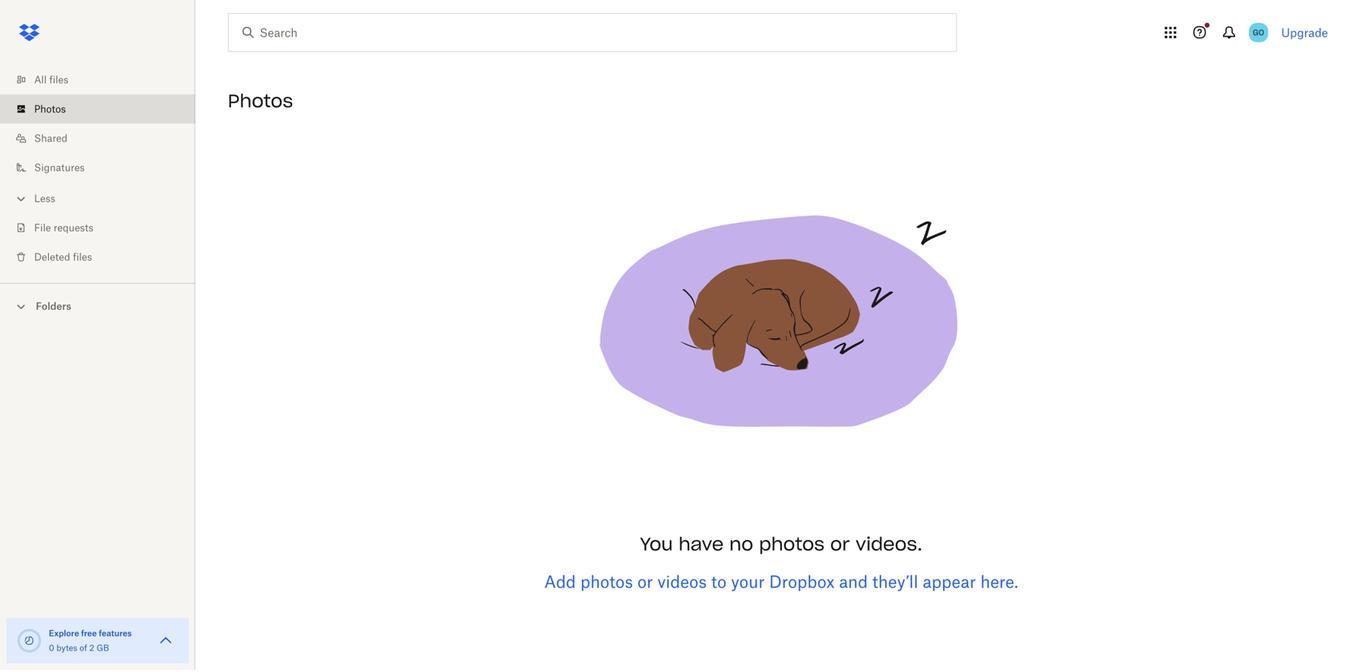 Task type: describe. For each thing, give the bounding box(es) containing it.
videos
[[658, 572, 707, 592]]

add
[[544, 572, 576, 592]]

shared link
[[13, 124, 195, 153]]

folders button
[[0, 294, 195, 318]]

you have no photos or videos.
[[640, 533, 923, 556]]

less image
[[13, 191, 29, 207]]

photos list item
[[0, 94, 195, 124]]

requests
[[54, 222, 93, 234]]

appear
[[923, 572, 976, 592]]

your
[[731, 572, 765, 592]]

all files link
[[13, 65, 195, 94]]

1 vertical spatial or
[[637, 572, 653, 592]]

list containing all files
[[0, 55, 195, 283]]

Search in folder "Dropbox" text field
[[260, 24, 923, 42]]

0 vertical spatial or
[[830, 533, 850, 556]]

explore free features 0 bytes of 2 gb
[[49, 629, 132, 653]]

here.
[[981, 572, 1018, 592]]

gb
[[97, 643, 109, 653]]

quota usage element
[[16, 628, 42, 654]]

bytes
[[56, 643, 77, 653]]

photos inside list item
[[34, 103, 66, 115]]

0
[[49, 643, 54, 653]]

files for all files
[[49, 74, 68, 86]]

all
[[34, 74, 47, 86]]

you
[[640, 533, 673, 556]]

and
[[839, 572, 868, 592]]

of
[[80, 643, 87, 653]]

they'll
[[872, 572, 918, 592]]

less
[[34, 192, 55, 205]]

sleeping dog on a purple cushion. image
[[578, 124, 985, 531]]

dropbox image
[[13, 16, 46, 49]]

no
[[730, 533, 753, 556]]

signatures link
[[13, 153, 195, 182]]

1 vertical spatial photos
[[580, 572, 633, 592]]

add photos or videos to your dropbox and they'll appear here.
[[544, 572, 1018, 592]]

folders
[[36, 300, 71, 313]]

files for deleted files
[[73, 251, 92, 263]]

dropbox
[[769, 572, 835, 592]]

go button
[[1246, 20, 1272, 46]]

explore
[[49, 629, 79, 639]]



Task type: locate. For each thing, give the bounding box(es) containing it.
have
[[679, 533, 724, 556]]

photos right the add
[[580, 572, 633, 592]]

features
[[99, 629, 132, 639]]

or up and
[[830, 533, 850, 556]]

photos up dropbox
[[759, 533, 825, 556]]

file requests
[[34, 222, 93, 234]]

go
[[1253, 27, 1264, 37]]

free
[[81, 629, 97, 639]]

add photos or videos to your dropbox and they'll appear here. link
[[544, 572, 1018, 592]]

shared
[[34, 132, 68, 144]]

1 horizontal spatial photos
[[759, 533, 825, 556]]

photos
[[759, 533, 825, 556], [580, 572, 633, 592]]

1 horizontal spatial or
[[830, 533, 850, 556]]

1 vertical spatial files
[[73, 251, 92, 263]]

1 horizontal spatial files
[[73, 251, 92, 263]]

or left videos
[[637, 572, 653, 592]]

deleted files
[[34, 251, 92, 263]]

0 horizontal spatial photos
[[34, 103, 66, 115]]

files
[[49, 74, 68, 86], [73, 251, 92, 263]]

upgrade
[[1282, 26, 1328, 39]]

0 vertical spatial photos
[[759, 533, 825, 556]]

0 horizontal spatial photos
[[580, 572, 633, 592]]

photos
[[228, 90, 293, 112], [34, 103, 66, 115]]

to
[[711, 572, 727, 592]]

2
[[89, 643, 94, 653]]

list
[[0, 55, 195, 283]]

0 vertical spatial files
[[49, 74, 68, 86]]

upgrade link
[[1282, 26, 1328, 39]]

file requests link
[[13, 213, 195, 243]]

all files
[[34, 74, 68, 86]]

file
[[34, 222, 51, 234]]

or
[[830, 533, 850, 556], [637, 572, 653, 592]]

files right the deleted
[[73, 251, 92, 263]]

1 horizontal spatial photos
[[228, 90, 293, 112]]

0 horizontal spatial or
[[637, 572, 653, 592]]

photos link
[[13, 94, 195, 124]]

deleted files link
[[13, 243, 195, 272]]

deleted
[[34, 251, 70, 263]]

0 horizontal spatial files
[[49, 74, 68, 86]]

videos.
[[856, 533, 923, 556]]

signatures
[[34, 162, 85, 174]]

files right all
[[49, 74, 68, 86]]



Task type: vqa. For each thing, say whether or not it's contained in the screenshot.
Less
yes



